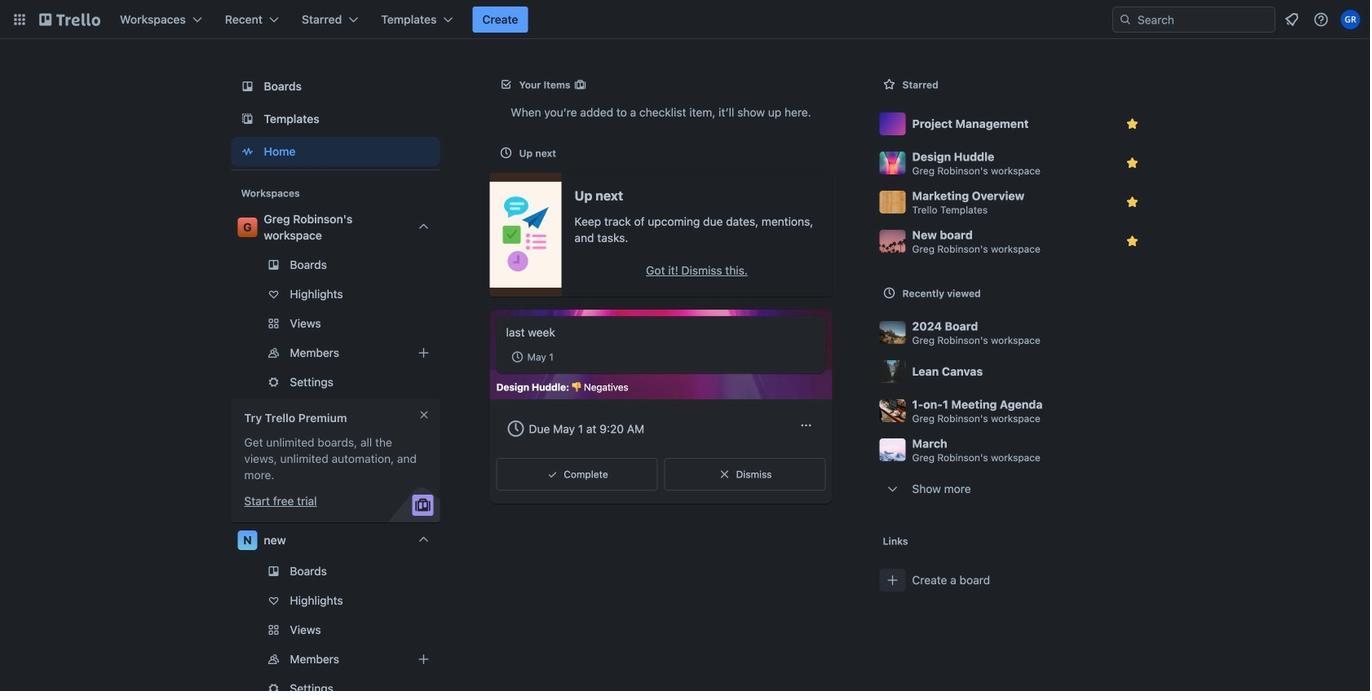 Task type: describe. For each thing, give the bounding box(es) containing it.
home image
[[238, 142, 257, 161]]

1 add image from the top
[[414, 343, 433, 363]]

open information menu image
[[1313, 11, 1329, 28]]

greg robinson (gregrobinson96) image
[[1341, 10, 1360, 29]]

search image
[[1119, 13, 1132, 26]]

2 add image from the top
[[414, 650, 433, 670]]

template board image
[[238, 109, 257, 129]]



Task type: locate. For each thing, give the bounding box(es) containing it.
0 notifications image
[[1282, 10, 1302, 29]]

click to unstar new board. it will be removed from your starred list. image
[[1124, 233, 1140, 250]]

1 vertical spatial add image
[[414, 650, 433, 670]]

add image
[[414, 343, 433, 363], [414, 650, 433, 670]]

click to unstar project management. it will be removed from your starred list. image
[[1124, 116, 1140, 132]]

back to home image
[[39, 7, 100, 33]]

click to unstar marketing overview. it will be removed from your starred list. image
[[1124, 194, 1140, 210]]

Search field
[[1132, 8, 1275, 31]]

0 vertical spatial add image
[[414, 343, 433, 363]]

board image
[[238, 77, 257, 96]]

primary element
[[0, 0, 1370, 39]]

click to unstar design huddle. it will be removed from your starred list. image
[[1124, 155, 1140, 171]]



